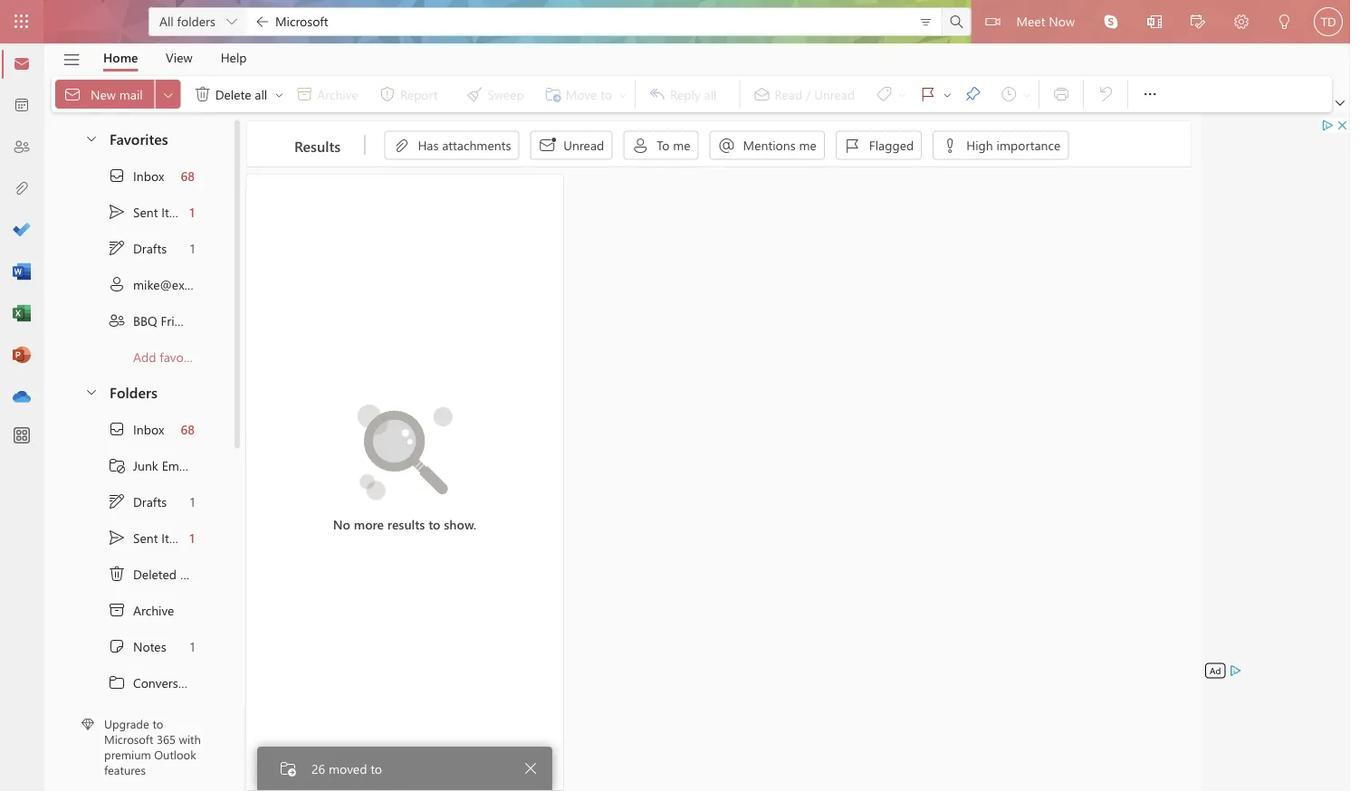 Task type: vqa. For each thing, say whether or not it's contained in the screenshot.


Task type: describe. For each thing, give the bounding box(es) containing it.
tab list inside '|' application
[[90, 43, 261, 72]]

 button inside tags group
[[940, 80, 955, 109]]

 tree item
[[66, 629, 212, 665]]

 inside tree
[[108, 529, 126, 547]]

all
[[255, 85, 267, 102]]


[[108, 312, 126, 330]]

 button
[[955, 80, 991, 109]]

add favorite
[[133, 348, 202, 365]]

word image
[[13, 264, 31, 282]]

drafts for 
[[133, 493, 167, 510]]

view
[[166, 49, 193, 66]]

unread
[[564, 137, 604, 154]]

favorites tree
[[66, 114, 246, 375]]

68 for 
[[181, 167, 195, 184]]

 bbq friends
[[108, 312, 201, 330]]

 to me
[[632, 137, 691, 155]]

all folders
[[159, 12, 216, 29]]

 button
[[910, 80, 940, 109]]

to do image
[[13, 222, 31, 240]]

flagged
[[869, 137, 914, 154]]

mail image
[[13, 55, 31, 73]]


[[108, 601, 126, 620]]


[[63, 85, 82, 103]]


[[1148, 14, 1162, 29]]

drafts for 
[[133, 240, 167, 257]]

show.
[[444, 516, 477, 533]]

to
[[657, 137, 670, 154]]

files image
[[13, 180, 31, 198]]

| application
[[0, 0, 1350, 792]]

3 1 from the top
[[190, 493, 195, 510]]

 button for 
[[272, 80, 286, 109]]

help button
[[207, 43, 260, 72]]

 button
[[516, 754, 545, 783]]

 drafts for 
[[108, 493, 167, 511]]


[[919, 15, 933, 29]]

upgrade
[[104, 716, 149, 732]]

4 1 from the top
[[190, 530, 195, 546]]

 new mail
[[63, 85, 143, 103]]

favorite
[[160, 348, 202, 365]]

powerpoint image
[[13, 347, 31, 365]]

excel image
[[13, 305, 31, 323]]

 inside favorites tree
[[108, 203, 126, 221]]

inbox for 
[[133, 167, 164, 184]]

moved
[[329, 761, 367, 777]]

 button for favorites
[[75, 121, 106, 155]]

 for 
[[108, 239, 126, 257]]

add
[[133, 348, 156, 365]]

1 1 from the top
[[190, 204, 195, 220]]

items inside favorites tree
[[161, 204, 192, 220]]

 button for folders
[[75, 375, 106, 408]]

folders tree item
[[66, 375, 212, 411]]

 tree item
[[66, 447, 212, 484]]

premium features image
[[82, 719, 94, 731]]


[[1104, 14, 1119, 29]]

now
[[1049, 12, 1075, 29]]

 mike@example.com
[[108, 275, 246, 293]]

 archive
[[108, 601, 174, 620]]

 button
[[1263, 0, 1307, 46]]

 button
[[1220, 0, 1263, 46]]

mike@example.com
[[133, 276, 246, 293]]

 sent items 1 for first  tree item from the bottom of the '|' application
[[108, 529, 195, 547]]

to inside upgrade to microsoft 365 with premium outlook features
[[153, 716, 163, 732]]

microsoft
[[104, 732, 153, 747]]

Search Scope Selector. field
[[148, 7, 246, 36]]

 tree item
[[66, 266, 246, 303]]

features
[[104, 762, 146, 778]]

more
[[354, 516, 384, 533]]


[[1191, 14, 1206, 29]]

 drafts for 
[[108, 239, 167, 257]]

tree containing 
[[66, 411, 212, 792]]

with
[[179, 732, 201, 747]]

 button
[[252, 11, 274, 33]]

 for 
[[108, 167, 126, 185]]


[[986, 14, 1000, 29]]

favorites
[[110, 128, 168, 148]]

 delete all 
[[194, 85, 285, 103]]

td button
[[1307, 0, 1350, 43]]

68 for 
[[181, 421, 195, 438]]


[[62, 50, 81, 69]]

sent inside favorites tree
[[133, 204, 158, 220]]

 for  delete all 
[[194, 85, 212, 103]]

26
[[312, 761, 325, 777]]

me for 
[[799, 137, 817, 154]]

premium
[[104, 747, 151, 763]]

 inbox for 
[[108, 167, 164, 185]]

 right mail
[[161, 87, 175, 102]]

365
[[157, 732, 176, 747]]

 for  deleted items
[[108, 565, 126, 583]]

1 vertical spatial items
[[161, 530, 192, 546]]

 unread
[[538, 137, 604, 155]]

mail
[[119, 85, 143, 102]]

 button
[[1132, 76, 1169, 112]]

no more results to show.
[[333, 516, 477, 533]]

 tree item
[[66, 592, 212, 629]]

 for 
[[108, 420, 126, 438]]


[[1336, 99, 1345, 108]]

new
[[91, 85, 116, 102]]

friends
[[161, 312, 201, 329]]

 mentions me
[[718, 137, 817, 155]]

home button
[[90, 43, 152, 72]]

mentions
[[743, 137, 796, 154]]

 for 
[[108, 493, 126, 511]]

Search field
[[274, 12, 904, 30]]

1  tree item from the top
[[66, 194, 212, 230]]



Task type: locate. For each thing, give the bounding box(es) containing it.
1 vertical spatial 
[[108, 420, 126, 438]]

me right mentions at the top of page
[[799, 137, 817, 154]]

 down favorites tree item in the top of the page
[[108, 167, 126, 185]]

 button
[[1177, 0, 1220, 46]]

folders
[[110, 382, 157, 401]]

1 vertical spatial 
[[108, 565, 126, 583]]

 right "" 'button' at the right of the page
[[942, 89, 953, 100]]

0 horizontal spatial 
[[108, 275, 126, 293]]

1 vertical spatial  tree item
[[66, 484, 212, 520]]

1 vertical spatial sent
[[133, 530, 158, 546]]

 sent items 1 up deleted
[[108, 529, 195, 547]]

2 1 from the top
[[190, 240, 195, 257]]

 inside tags group
[[919, 85, 938, 103]]


[[393, 137, 411, 155]]

 button inside favorites tree item
[[75, 121, 106, 155]]

1 horizontal spatial 
[[919, 85, 938, 103]]


[[919, 85, 938, 103], [844, 137, 862, 155]]

1 sent from the top
[[133, 204, 158, 220]]

 inside tree
[[108, 420, 126, 438]]

left-rail-appbar navigation
[[4, 43, 40, 418]]

0 vertical spatial sent
[[133, 204, 158, 220]]

 sent items 1 up the  tree item on the top left
[[108, 203, 195, 221]]

 tree item for 
[[66, 484, 212, 520]]

5 1 from the top
[[190, 638, 195, 655]]

1 inside '' 'tree item'
[[190, 638, 195, 655]]

items right deleted
[[180, 566, 211, 583]]

 tree item
[[66, 230, 212, 266], [66, 484, 212, 520]]

tab list containing home
[[90, 43, 261, 72]]

2  button from the top
[[75, 375, 106, 408]]

items inside  deleted items
[[180, 566, 211, 583]]

 up  at bottom
[[108, 565, 126, 583]]

 banner
[[0, 0, 1350, 46]]

0 vertical spatial  tree item
[[66, 158, 212, 194]]

2  from the top
[[108, 493, 126, 511]]

1  from the top
[[108, 203, 126, 221]]

favorites tree item
[[66, 121, 212, 158]]

None search field
[[246, 7, 971, 36]]

 drafts down  tree item
[[108, 493, 167, 511]]

tree
[[66, 411, 212, 792]]

none search field inside  banner
[[246, 7, 971, 36]]

0 vertical spatial 
[[632, 137, 650, 155]]

drafts inside favorites tree
[[133, 240, 167, 257]]

 tree item up deleted
[[66, 520, 212, 556]]

|
[[362, 129, 367, 155]]

 up 
[[108, 275, 126, 293]]

view button
[[152, 43, 206, 72]]

0 vertical spatial  sent items 1
[[108, 203, 195, 221]]

 for  to me
[[632, 137, 650, 155]]

1  inbox from the top
[[108, 167, 164, 185]]

 button left folders
[[75, 375, 106, 408]]

1 vertical spatial 
[[108, 275, 126, 293]]

attachments
[[442, 137, 511, 154]]

to right moved
[[371, 761, 382, 777]]


[[108, 203, 126, 221], [108, 529, 126, 547]]

1 horizontal spatial 
[[194, 85, 212, 103]]

0 vertical spatial 
[[108, 239, 126, 257]]


[[1141, 85, 1160, 103]]

 inside favorites tree
[[108, 239, 126, 257]]

home
[[103, 49, 138, 66]]


[[948, 13, 966, 31]]

 left 
[[919, 85, 938, 103]]

 button
[[156, 80, 181, 109], [272, 80, 286, 109], [940, 80, 955, 109]]


[[964, 85, 982, 103]]

results
[[294, 136, 341, 156]]

 button for 
[[156, 80, 181, 109]]

 inside folders tree item
[[84, 384, 99, 399]]

 left to
[[632, 137, 650, 155]]

 button
[[942, 7, 971, 36]]

 up  tree item
[[108, 529, 126, 547]]

 down  new mail
[[84, 131, 99, 145]]

inbox inside favorites tree
[[133, 167, 164, 184]]

drafts down  junk email
[[133, 493, 167, 510]]

 tree item
[[66, 158, 212, 194], [66, 411, 212, 447]]

 button right all
[[272, 80, 286, 109]]

 button
[[1332, 94, 1349, 112]]

0 vertical spatial  tree item
[[66, 230, 212, 266]]

me inside  to me
[[673, 137, 691, 154]]

 button left 
[[940, 80, 955, 109]]

no
[[333, 516, 350, 533]]

 inside  delete all 
[[274, 89, 285, 100]]

 inside favorites tree
[[108, 167, 126, 185]]

1  button from the left
[[156, 80, 181, 109]]

1  tree item from the top
[[66, 230, 212, 266]]

 down favorites tree item in the top of the page
[[108, 203, 126, 221]]

 button
[[53, 44, 90, 75]]

 tree item down favorites
[[66, 158, 212, 194]]

0 vertical spatial 
[[108, 203, 126, 221]]

0 vertical spatial 
[[108, 167, 126, 185]]

bbq
[[133, 312, 157, 329]]

notes
[[133, 638, 166, 655]]

0 horizontal spatial  button
[[156, 80, 181, 109]]

 sent items 1 inside tree
[[108, 529, 195, 547]]

2  inbox from the top
[[108, 420, 164, 438]]

outlook
[[154, 747, 196, 763]]

1 vertical spatial 
[[108, 529, 126, 547]]

 inside tree item
[[108, 275, 126, 293]]

 drafts
[[108, 239, 167, 257], [108, 493, 167, 511]]

1 me from the left
[[673, 137, 691, 154]]

importance
[[997, 137, 1061, 154]]

2 68 from the top
[[181, 421, 195, 438]]

 tree item down junk
[[66, 484, 212, 520]]

2 me from the left
[[799, 137, 817, 154]]

68 inside tree
[[181, 421, 195, 438]]


[[1278, 14, 1292, 29]]

1 vertical spatial drafts
[[133, 493, 167, 510]]

 left flagged in the right of the page
[[844, 137, 862, 155]]

 tree item
[[66, 303, 212, 339]]

2 horizontal spatial  button
[[940, 80, 955, 109]]

 inbox down folders tree item
[[108, 420, 164, 438]]


[[255, 14, 270, 29]]

meet
[[1017, 12, 1046, 29]]

0 vertical spatial inbox
[[133, 167, 164, 184]]

 drafts up the  tree item on the top left
[[108, 239, 167, 257]]

2  tree item from the top
[[66, 484, 212, 520]]

68 down favorites tree item in the top of the page
[[181, 167, 195, 184]]

archive
[[133, 602, 174, 619]]


[[718, 137, 736, 155]]

1 vertical spatial  button
[[75, 375, 106, 408]]

0 horizontal spatial to
[[153, 716, 163, 732]]

help
[[221, 49, 247, 66]]

1 horizontal spatial  button
[[272, 80, 286, 109]]

me inside  mentions me
[[799, 137, 817, 154]]

0 vertical spatial items
[[161, 204, 192, 220]]

junk
[[133, 457, 158, 474]]

1 vertical spatial  tree item
[[66, 411, 212, 447]]


[[194, 85, 212, 103], [108, 565, 126, 583]]

 left folders
[[84, 384, 99, 399]]

 high importance
[[941, 137, 1061, 155]]

to right the upgrade
[[153, 716, 163, 732]]


[[538, 137, 556, 155]]

 for  flagged
[[844, 137, 862, 155]]

calendar image
[[13, 97, 31, 115]]

0 vertical spatial to
[[429, 516, 441, 533]]

 tree item
[[66, 665, 212, 701]]

email
[[162, 457, 192, 474]]

1  from the top
[[108, 167, 126, 185]]

0 horizontal spatial me
[[673, 137, 691, 154]]

1  sent items 1 from the top
[[108, 203, 195, 221]]


[[108, 674, 126, 692]]

 button down  new mail
[[75, 121, 106, 155]]

26 moved to
[[312, 761, 382, 777]]

 tree item up junk
[[66, 411, 212, 447]]

1
[[190, 204, 195, 220], [190, 240, 195, 257], [190, 493, 195, 510], [190, 530, 195, 546], [190, 638, 195, 655]]

message list section
[[246, 175, 563, 791]]

1 horizontal spatial me
[[799, 137, 817, 154]]

 tree item
[[66, 556, 212, 592]]

 flagged
[[844, 137, 914, 155]]

has
[[418, 137, 439, 154]]

move & delete group
[[55, 76, 631, 112]]

set your advertising preferences image
[[1228, 664, 1243, 678]]

2  sent items 1 from the top
[[108, 529, 195, 547]]

 inside  tree item
[[108, 565, 126, 583]]

 inbox
[[108, 167, 164, 185], [108, 420, 164, 438]]

2  from the top
[[108, 529, 126, 547]]

2  button from the left
[[272, 80, 286, 109]]

sent inside tree
[[133, 530, 158, 546]]

 tree item for 
[[66, 411, 212, 447]]

 up  at left
[[108, 420, 126, 438]]

1 vertical spatial  sent items 1
[[108, 529, 195, 547]]

 deleted items
[[108, 565, 211, 583]]

 for  
[[919, 85, 938, 103]]

 tree item for 
[[66, 230, 212, 266]]

sent up  tree item
[[133, 530, 158, 546]]

2 vertical spatial items
[[180, 566, 211, 583]]

68 inside favorites tree
[[181, 167, 195, 184]]


[[108, 167, 126, 185], [108, 420, 126, 438]]

 inside move & delete group
[[194, 85, 212, 103]]

inbox up  junk email
[[133, 421, 164, 438]]

0 vertical spatial  tree item
[[66, 194, 212, 230]]


[[279, 760, 297, 778]]

1 vertical spatial 68
[[181, 421, 195, 438]]

1  tree item from the top
[[66, 158, 212, 194]]

68
[[181, 167, 195, 184], [181, 421, 195, 438]]

 tree item
[[66, 194, 212, 230], [66, 520, 212, 556]]

meet now
[[1017, 12, 1075, 29]]

items up  deleted items
[[161, 530, 192, 546]]

 inside  
[[942, 89, 953, 100]]

1  button from the top
[[75, 121, 106, 155]]

1 vertical spatial inbox
[[133, 421, 164, 438]]

 for  mike@example.com
[[108, 275, 126, 293]]

0 vertical spatial  inbox
[[108, 167, 164, 185]]

add favorite tree item
[[66, 339, 212, 375]]


[[108, 638, 126, 656]]

1 horizontal spatial to
[[371, 761, 382, 777]]

tags group
[[744, 76, 1035, 112]]

people image
[[13, 139, 31, 157]]

 
[[919, 85, 953, 103]]

0 horizontal spatial 
[[108, 565, 126, 583]]

1 vertical spatial 
[[108, 493, 126, 511]]

drafts up the  tree item on the top left
[[133, 240, 167, 257]]

68 up email
[[181, 421, 195, 438]]

to left show.
[[429, 516, 441, 533]]

 down  at left
[[108, 493, 126, 511]]

 sent items 1 inside favorites tree
[[108, 203, 195, 221]]

0 vertical spatial 68
[[181, 167, 195, 184]]

2  from the top
[[108, 420, 126, 438]]

 inside favorites tree item
[[84, 131, 99, 145]]

2  drafts from the top
[[108, 493, 167, 511]]

0 horizontal spatial 
[[844, 137, 862, 155]]

1 inbox from the top
[[133, 167, 164, 184]]

inbox
[[133, 167, 164, 184], [133, 421, 164, 438]]

1  from the top
[[108, 239, 126, 257]]

1 vertical spatial  inbox
[[108, 420, 164, 438]]

upgrade to microsoft 365 with premium outlook features
[[104, 716, 201, 778]]

1 horizontal spatial 
[[632, 137, 650, 155]]

 inbox for 
[[108, 420, 164, 438]]

1 drafts from the top
[[133, 240, 167, 257]]

1 vertical spatial to
[[153, 716, 163, 732]]

1  drafts from the top
[[108, 239, 167, 257]]

inbox down favorites tree item in the top of the page
[[133, 167, 164, 184]]

 left delete
[[194, 85, 212, 103]]

tab list
[[90, 43, 261, 72]]

onedrive image
[[13, 389, 31, 407]]

1 vertical spatial  drafts
[[108, 493, 167, 511]]

 tree item up " mike@example.com"
[[66, 230, 212, 266]]

folders
[[177, 12, 216, 29]]

more apps image
[[13, 428, 31, 446]]

delete
[[215, 85, 251, 102]]

to
[[429, 516, 441, 533], [153, 716, 163, 732], [371, 761, 382, 777]]

me right to
[[673, 137, 691, 154]]

 button
[[915, 11, 937, 33]]

0 vertical spatial 
[[194, 85, 212, 103]]

 tree item down favorites tree item in the top of the page
[[66, 194, 212, 230]]

 button
[[1090, 0, 1133, 43]]

results
[[388, 516, 425, 533]]

 right all
[[274, 89, 285, 100]]

0 vertical spatial drafts
[[133, 240, 167, 257]]

 sent items 1 for 1st  tree item from the top
[[108, 203, 195, 221]]


[[108, 456, 126, 475]]

1 vertical spatial 
[[844, 137, 862, 155]]

0 vertical spatial  button
[[75, 121, 106, 155]]


[[1234, 14, 1249, 29]]

2 drafts from the top
[[133, 493, 167, 510]]

 button
[[1133, 0, 1177, 46]]

me for 
[[673, 137, 691, 154]]


[[941, 137, 959, 155]]

sent
[[133, 204, 158, 220], [133, 530, 158, 546]]

items up " mike@example.com"
[[161, 204, 192, 220]]

2 horizontal spatial to
[[429, 516, 441, 533]]

 inbox inside favorites tree
[[108, 167, 164, 185]]

0 vertical spatial 
[[919, 85, 938, 103]]

 notes
[[108, 638, 166, 656]]

 drafts inside favorites tree
[[108, 239, 167, 257]]

sent down favorites tree item in the top of the page
[[133, 204, 158, 220]]

ad
[[1210, 665, 1221, 677]]

 up the  tree item on the top left
[[108, 239, 126, 257]]

me
[[673, 137, 691, 154], [799, 137, 817, 154]]

2 sent from the top
[[133, 530, 158, 546]]

2 vertical spatial to
[[371, 761, 382, 777]]

 button
[[75, 121, 106, 155], [75, 375, 106, 408]]

 inbox down favorites tree item in the top of the page
[[108, 167, 164, 185]]

2 inbox from the top
[[133, 421, 164, 438]]

 button inside folders tree item
[[75, 375, 106, 408]]

none search field containing 
[[246, 7, 971, 36]]

0 vertical spatial  drafts
[[108, 239, 167, 257]]

3  button from the left
[[940, 80, 955, 109]]

2  tree item from the top
[[66, 411, 212, 447]]

 junk email
[[108, 456, 192, 475]]

 has attachments
[[393, 137, 511, 155]]

1 68 from the top
[[181, 167, 195, 184]]

 tree item for 
[[66, 158, 212, 194]]

2  tree item from the top
[[66, 520, 212, 556]]


[[524, 762, 538, 776]]

 tree item inside favorites tree
[[66, 158, 212, 194]]

 button right mail
[[156, 80, 181, 109]]

high
[[967, 137, 993, 154]]

inbox for 
[[133, 421, 164, 438]]

1 vertical spatial  tree item
[[66, 520, 212, 556]]

all
[[159, 12, 174, 29]]



